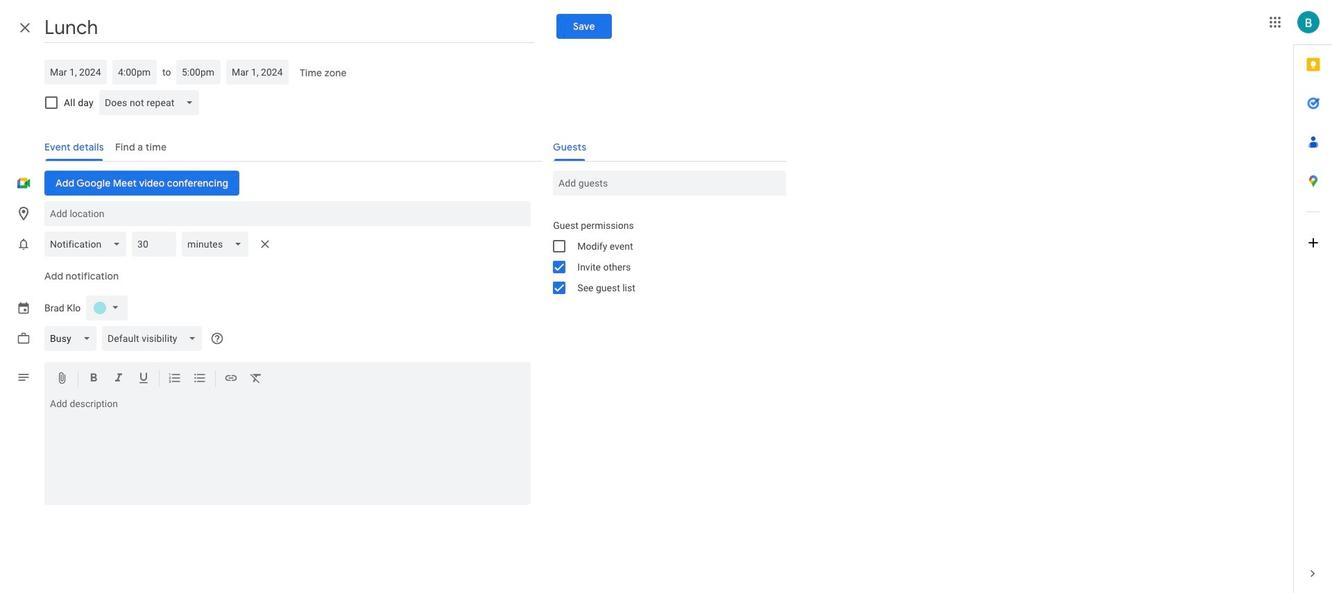 Task type: describe. For each thing, give the bounding box(es) containing it.
remove formatting image
[[249, 371, 263, 387]]

italic image
[[112, 371, 126, 387]]

Title text field
[[44, 12, 534, 43]]

bold image
[[87, 371, 101, 387]]

underline image
[[137, 371, 151, 387]]

Start date text field
[[50, 60, 101, 85]]

Location text field
[[50, 201, 525, 226]]

30 minutes before element
[[44, 229, 276, 260]]

End date text field
[[232, 60, 283, 85]]

insert link image
[[224, 371, 238, 387]]

formatting options toolbar
[[44, 362, 531, 395]]



Task type: locate. For each thing, give the bounding box(es) containing it.
Minutes in advance for notification number field
[[138, 232, 171, 257]]

Description text field
[[44, 398, 531, 502]]

numbered list image
[[168, 371, 182, 387]]

End time text field
[[182, 60, 215, 85]]

Guests text field
[[559, 171, 781, 196]]

tab list
[[1294, 45, 1332, 554]]

Start time text field
[[118, 60, 151, 85]]

None field
[[99, 90, 205, 115], [44, 232, 132, 257], [182, 232, 254, 257], [44, 326, 102, 351], [102, 326, 208, 351], [99, 90, 205, 115], [44, 232, 132, 257], [182, 232, 254, 257], [44, 326, 102, 351], [102, 326, 208, 351]]

group
[[542, 215, 786, 298]]

bulleted list image
[[193, 371, 207, 387]]



Task type: vqa. For each thing, say whether or not it's contained in the screenshot.
"Bold" image
yes



